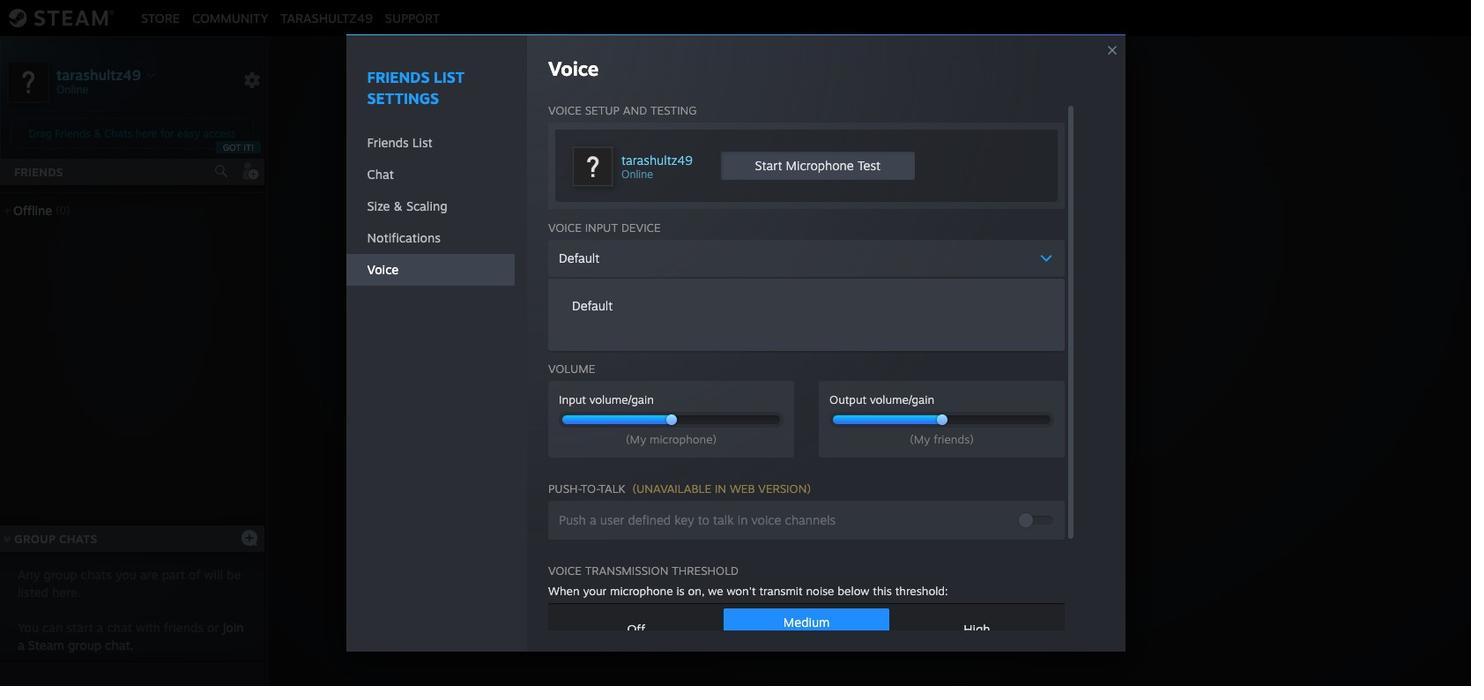 Task type: describe. For each thing, give the bounding box(es) containing it.
start
[[66, 620, 93, 635]]

test
[[858, 158, 881, 173]]

(
[[633, 481, 637, 495]]

0 vertical spatial input
[[585, 220, 618, 234]]

tarashultz49 link
[[274, 10, 379, 25]]

0 vertical spatial chats
[[104, 127, 132, 140]]

2 vertical spatial default
[[559, 315, 600, 330]]

join
[[223, 620, 244, 635]]

join a steam group chat.
[[18, 620, 244, 653]]

tarashultz49 online
[[622, 152, 693, 181]]

any group chats you are part of will be listed here.
[[18, 567, 241, 600]]

friends for friends list settings
[[367, 68, 430, 86]]

part
[[162, 567, 185, 582]]

start!
[[957, 370, 991, 388]]

(my friends)
[[910, 432, 974, 446]]

start microphone test button
[[721, 152, 915, 180]]

push-to-talk ( unavailable in web version )
[[549, 481, 811, 495]]

0 vertical spatial default
[[559, 250, 600, 265]]

friend
[[798, 370, 838, 388]]

)
[[807, 481, 811, 495]]

will
[[204, 567, 223, 582]]

device for voice output device
[[634, 285, 673, 299]]

of
[[189, 567, 200, 582]]

with
[[136, 620, 161, 635]]

when
[[549, 584, 580, 598]]

steam
[[28, 638, 64, 653]]

off
[[627, 622, 646, 637]]

friends
[[164, 620, 204, 635]]

voice setup and testing
[[549, 103, 697, 117]]

noise
[[806, 584, 835, 598]]

support
[[385, 10, 440, 25]]

0 horizontal spatial group
[[14, 532, 56, 546]]

push-
[[549, 481, 581, 495]]

unavailable
[[637, 481, 712, 495]]

group inside join a steam group chat.
[[68, 638, 101, 653]]

microphone)
[[650, 432, 717, 446]]

1 horizontal spatial or
[[843, 370, 856, 388]]

0 horizontal spatial tarashultz49
[[56, 66, 141, 83]]

0 vertical spatial output
[[585, 285, 630, 299]]

0 horizontal spatial or
[[207, 620, 219, 635]]

click
[[750, 370, 782, 388]]

manage friends list settings image
[[243, 71, 261, 89]]

medium high
[[784, 615, 991, 637]]

settings
[[367, 89, 439, 107]]

version
[[759, 481, 807, 495]]

store link
[[135, 10, 186, 25]]

friends list
[[367, 135, 433, 150]]

chat.
[[105, 638, 134, 653]]

community link
[[186, 10, 274, 25]]

0 vertical spatial &
[[94, 127, 101, 140]]

0 horizontal spatial chat
[[367, 167, 394, 182]]

1 vertical spatial input
[[559, 392, 586, 406]]

can
[[42, 620, 63, 635]]

are
[[140, 567, 158, 582]]

start
[[755, 158, 783, 173]]

click a friend or group chat to start!
[[750, 370, 991, 388]]

drag
[[29, 127, 52, 140]]

here.
[[52, 585, 81, 600]]

friends right drag
[[55, 127, 91, 140]]

drag friends & chats here for easy access
[[29, 127, 236, 140]]

list for friends list settings
[[434, 68, 465, 86]]

offline
[[13, 203, 52, 218]]

medium
[[784, 615, 830, 630]]

group inside any group chats you are part of will be listed here.
[[44, 567, 77, 582]]

notifications
[[367, 230, 441, 245]]

a for steam
[[18, 638, 25, 653]]

voice output device
[[549, 285, 673, 299]]

join a steam group chat. link
[[18, 620, 244, 653]]

list for friends list
[[413, 135, 433, 150]]

high
[[964, 622, 991, 637]]

threshold
[[672, 563, 739, 578]]

won't
[[727, 584, 756, 598]]

friends for friends
[[14, 165, 63, 179]]

microphone
[[610, 584, 673, 598]]

collapse chats list image
[[0, 535, 20, 542]]

(my microphone)
[[626, 432, 717, 446]]

input volume/gain
[[559, 392, 654, 406]]

voice for output
[[549, 285, 582, 299]]

voice transmission threshold when your microphone is on, we won't transmit noise below this threshold:
[[549, 563, 948, 598]]

microphone
[[786, 158, 854, 173]]

size
[[367, 198, 390, 213]]

setup
[[585, 103, 620, 117]]

online
[[622, 167, 654, 181]]

output volume/gain
[[830, 392, 935, 406]]



Task type: vqa. For each thing, say whether or not it's contained in the screenshot.
top GROUP CHAT
no



Task type: locate. For each thing, give the bounding box(es) containing it.
2 horizontal spatial tarashultz49
[[622, 152, 693, 167]]

we
[[708, 584, 724, 598]]

0 horizontal spatial a
[[18, 638, 25, 653]]

1 vertical spatial group
[[68, 638, 101, 653]]

create a group chat image
[[241, 529, 258, 546]]

volume/gain down the click a friend or group chat to start!
[[870, 392, 935, 406]]

(my
[[626, 432, 647, 446], [910, 432, 931, 446]]

device down voice input device
[[634, 285, 673, 299]]

voice for setup
[[549, 103, 582, 117]]

list down settings
[[413, 135, 433, 150]]

chat
[[367, 167, 394, 182], [904, 370, 935, 388]]

output
[[585, 285, 630, 299], [830, 392, 867, 406]]

voice
[[549, 56, 599, 80], [549, 103, 582, 117], [549, 220, 582, 234], [367, 262, 399, 277], [549, 285, 582, 299], [549, 563, 582, 578]]

& left here
[[94, 127, 101, 140]]

here
[[135, 127, 157, 140]]

1 horizontal spatial list
[[434, 68, 465, 86]]

volume
[[549, 361, 596, 376]]

1 vertical spatial default
[[572, 298, 613, 313]]

2 horizontal spatial a
[[786, 370, 793, 388]]

access
[[203, 127, 236, 140]]

0 horizontal spatial volume/gain
[[590, 392, 654, 406]]

size & scaling
[[367, 198, 448, 213]]

add a friend image
[[240, 161, 259, 181]]

0 vertical spatial tarashultz49
[[281, 10, 373, 25]]

to
[[939, 370, 953, 388]]

start microphone test
[[755, 158, 881, 173]]

or left the join
[[207, 620, 219, 635]]

2 (my from the left
[[910, 432, 931, 446]]

2 vertical spatial tarashultz49
[[622, 152, 693, 167]]

0 vertical spatial a
[[786, 370, 793, 388]]

voice input device
[[549, 220, 661, 234]]

group chats
[[14, 532, 97, 546]]

you can start a chat with friends or
[[18, 620, 223, 635]]

to-
[[581, 481, 599, 495]]

output down voice input device
[[585, 285, 630, 299]]

friends)
[[934, 432, 974, 446]]

chat up size
[[367, 167, 394, 182]]

list up settings
[[434, 68, 465, 86]]

1 horizontal spatial volume/gain
[[870, 392, 935, 406]]

and
[[623, 103, 647, 117]]

0 vertical spatial group
[[44, 567, 77, 582]]

1 vertical spatial &
[[394, 198, 403, 213]]

volume/gain down "volume"
[[590, 392, 654, 406]]

be
[[227, 567, 241, 582]]

(my left friends)
[[910, 432, 931, 446]]

testing
[[651, 103, 697, 117]]

0 horizontal spatial chats
[[59, 532, 97, 546]]

input down "volume"
[[559, 392, 586, 406]]

0 vertical spatial group
[[860, 370, 900, 388]]

2 vertical spatial a
[[18, 638, 25, 653]]

2 volume/gain from the left
[[870, 392, 935, 406]]

1 horizontal spatial group
[[860, 370, 900, 388]]

1 horizontal spatial output
[[830, 392, 867, 406]]

voice up voice output device
[[549, 220, 582, 234]]

is
[[677, 584, 685, 598]]

easy
[[177, 127, 200, 140]]

tarashultz49 up drag friends & chats here for easy access
[[56, 66, 141, 83]]

friends down drag
[[14, 165, 63, 179]]

a down you in the left bottom of the page
[[18, 638, 25, 653]]

friends down settings
[[367, 135, 409, 150]]

friends up settings
[[367, 68, 430, 86]]

transmission
[[585, 563, 669, 578]]

below
[[838, 584, 870, 598]]

chats
[[104, 127, 132, 140], [59, 532, 97, 546]]

input
[[585, 220, 618, 234], [559, 392, 586, 406]]

1 horizontal spatial chat
[[904, 370, 935, 388]]

your
[[583, 584, 607, 598]]

this
[[873, 584, 892, 598]]

default
[[559, 250, 600, 265], [572, 298, 613, 313], [559, 315, 600, 330]]

on,
[[688, 584, 705, 598]]

voice down notifications
[[367, 262, 399, 277]]

voice up the when
[[549, 563, 582, 578]]

a for friend
[[786, 370, 793, 388]]

chats left here
[[104, 127, 132, 140]]

1 volume/gain from the left
[[590, 392, 654, 406]]

friends for friends list
[[367, 135, 409, 150]]

device for voice input device
[[622, 220, 661, 234]]

group
[[860, 370, 900, 388], [14, 532, 56, 546]]

volume/gain for output volume/gain
[[870, 392, 935, 406]]

web
[[730, 481, 755, 495]]

you
[[18, 620, 39, 635]]

group down start
[[68, 638, 101, 653]]

voice left setup at top
[[549, 103, 582, 117]]

chats
[[81, 567, 112, 582]]

friends inside 'friends list settings'
[[367, 68, 430, 86]]

a left chat
[[97, 620, 104, 635]]

0 horizontal spatial &
[[94, 127, 101, 140]]

chats up chats
[[59, 532, 97, 546]]

input up voice output device
[[585, 220, 618, 234]]

1 vertical spatial list
[[413, 135, 433, 150]]

(my for (my microphone)
[[626, 432, 647, 446]]

chat left the to
[[904, 370, 935, 388]]

support link
[[379, 10, 446, 25]]

any
[[18, 567, 40, 582]]

1 horizontal spatial chats
[[104, 127, 132, 140]]

friends
[[367, 68, 430, 86], [55, 127, 91, 140], [367, 135, 409, 150], [14, 165, 63, 179]]

voice up setup at top
[[549, 56, 599, 80]]

group up any
[[14, 532, 56, 546]]

1 vertical spatial or
[[207, 620, 219, 635]]

listed
[[18, 585, 48, 600]]

volume/gain
[[590, 392, 654, 406], [870, 392, 935, 406]]

a inside join a steam group chat.
[[18, 638, 25, 653]]

1 vertical spatial device
[[634, 285, 673, 299]]

0 vertical spatial chat
[[367, 167, 394, 182]]

1 vertical spatial tarashultz49
[[56, 66, 141, 83]]

friends list settings
[[367, 68, 465, 107]]

0 vertical spatial device
[[622, 220, 661, 234]]

voice for transmission
[[549, 563, 582, 578]]

talk
[[599, 481, 626, 495]]

group up output volume/gain
[[860, 370, 900, 388]]

list inside 'friends list settings'
[[434, 68, 465, 86]]

1 vertical spatial chat
[[904, 370, 935, 388]]

& right size
[[394, 198, 403, 213]]

tarashultz49 down 'testing'
[[622, 152, 693, 167]]

store
[[141, 10, 180, 25]]

threshold:
[[896, 584, 948, 598]]

device down online
[[622, 220, 661, 234]]

0 horizontal spatial output
[[585, 285, 630, 299]]

in
[[715, 481, 727, 495]]

community
[[192, 10, 268, 25]]

1 horizontal spatial a
[[97, 620, 104, 635]]

chat
[[107, 620, 132, 635]]

default down voice input device
[[559, 250, 600, 265]]

group up here.
[[44, 567, 77, 582]]

output down the click a friend or group chat to start!
[[830, 392, 867, 406]]

0 vertical spatial list
[[434, 68, 465, 86]]

default down voice output device
[[559, 315, 600, 330]]

(my left microphone)
[[626, 432, 647, 446]]

0 horizontal spatial (my
[[626, 432, 647, 446]]

1 horizontal spatial tarashultz49
[[281, 10, 373, 25]]

you
[[115, 567, 137, 582]]

(my for (my friends)
[[910, 432, 931, 446]]

a
[[786, 370, 793, 388], [97, 620, 104, 635], [18, 638, 25, 653]]

voice down voice input device
[[549, 285, 582, 299]]

1 vertical spatial group
[[14, 532, 56, 546]]

volume/gain for input volume/gain
[[590, 392, 654, 406]]

for
[[160, 127, 174, 140]]

scaling
[[406, 198, 448, 213]]

search my friends list image
[[213, 163, 229, 179]]

1 horizontal spatial &
[[394, 198, 403, 213]]

transmit
[[760, 584, 803, 598]]

1 horizontal spatial (my
[[910, 432, 931, 446]]

default up "volume"
[[572, 298, 613, 313]]

0 vertical spatial or
[[843, 370, 856, 388]]

voice for input
[[549, 220, 582, 234]]

tarashultz49 left support
[[281, 10, 373, 25]]

1 (my from the left
[[626, 432, 647, 446]]

1 vertical spatial chats
[[59, 532, 97, 546]]

1 vertical spatial a
[[97, 620, 104, 635]]

group
[[44, 567, 77, 582], [68, 638, 101, 653]]

0 horizontal spatial list
[[413, 135, 433, 150]]

or right friend
[[843, 370, 856, 388]]

1 vertical spatial output
[[830, 392, 867, 406]]

a right click
[[786, 370, 793, 388]]

voice inside voice transmission threshold when your microphone is on, we won't transmit noise below this threshold:
[[549, 563, 582, 578]]



